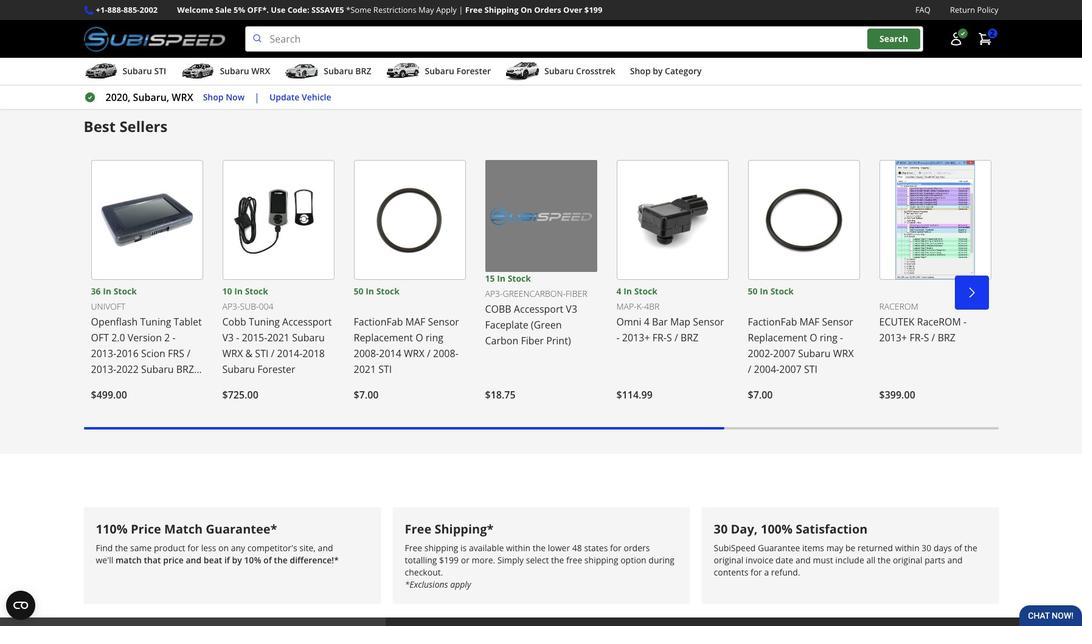 Task type: locate. For each thing, give the bounding box(es) containing it.
factionfab up "2002-"
[[748, 315, 797, 329]]

lower
[[548, 542, 570, 554]]

stock inside 10 in stock ap3-sub-004 cobb tuning accessport v3  - 2015-2021 subaru wrx & sti / 2014-2018 subaru forester
[[245, 285, 268, 297]]

by left the category
[[653, 65, 663, 77]]

50 in stock for factionfab maf sensor replacement o ring 2008-2014 wrx / 2008- 2021 sti
[[354, 285, 400, 297]]

1 horizontal spatial 4
[[644, 315, 650, 329]]

subispeed logo image
[[84, 26, 226, 52]]

/ inside the 4 in stock map-k-4br omni 4 bar map sensor - 2013+ fr-s / brz
[[675, 331, 678, 344]]

0 horizontal spatial tuning
[[140, 315, 171, 329]]

1 horizontal spatial tuning
[[249, 315, 280, 329]]

0 horizontal spatial 30
[[714, 521, 728, 537]]

replacement up "2002-"
[[748, 331, 808, 344]]

day,
[[731, 521, 758, 537]]

contents
[[714, 566, 749, 578]]

shipping*
[[435, 521, 494, 537]]

2 original from the left
[[893, 554, 923, 566]]

search button
[[868, 29, 921, 49]]

in inside 10 in stock ap3-sub-004 cobb tuning accessport v3  - 2015-2021 subaru wrx & sti / 2014-2018 subaru forester
[[234, 285, 243, 297]]

0 horizontal spatial for
[[188, 542, 199, 554]]

1 horizontal spatial forester
[[457, 65, 491, 77]]

omni
[[617, 315, 642, 329]]

0 horizontal spatial replacement
[[354, 331, 413, 344]]

0 horizontal spatial ring
[[426, 331, 444, 344]]

$199 right "over"
[[585, 4, 603, 15]]

1 horizontal spatial original
[[893, 554, 923, 566]]

0 horizontal spatial v3
[[222, 331, 234, 344]]

brz left a subaru forester thumbnail image
[[356, 65, 371, 77]]

tuning inside 36 in stock univoft openflash tuning tablet oft 2.0 version 2 - 2013-2016 scion frs / 2013-2022 subaru brz / toyota 86
[[140, 315, 171, 329]]

1 vertical spatial 2007
[[780, 363, 802, 376]]

forester inside 10 in stock ap3-sub-004 cobb tuning accessport v3  - 2015-2021 subaru wrx & sti / 2014-2018 subaru forester
[[258, 363, 295, 376]]

2 2008- from the left
[[433, 347, 459, 360]]

sensor inside factionfab maf sensor replacement o ring - 2002-2007 subaru wrx / 2004-2007 sti
[[822, 315, 854, 329]]

2 s from the left
[[924, 331, 929, 344]]

sti inside 10 in stock ap3-sub-004 cobb tuning accessport v3  - 2015-2021 subaru wrx & sti / 2014-2018 subaru forester
[[255, 347, 269, 360]]

1 vertical spatial forester
[[258, 363, 295, 376]]

of down competitor's on the bottom of the page
[[264, 554, 272, 566]]

maf inside the factionfab maf sensor replacement o ring 2008-2014 wrx / 2008- 2021 sti
[[406, 315, 426, 329]]

0 vertical spatial v3
[[566, 303, 577, 316]]

1 vertical spatial 30
[[922, 542, 932, 554]]

maf for subaru
[[800, 315, 820, 329]]

0 horizontal spatial shipping
[[425, 542, 458, 554]]

0 horizontal spatial fr-
[[653, 331, 667, 344]]

match
[[116, 554, 142, 566]]

ap3- inside 15 in stock ap3-greencarbon-fiber cobb accessport v3 faceplate (green carbon fiber print)
[[485, 288, 503, 300]]

2 2013+ from the left
[[880, 331, 907, 344]]

0 horizontal spatial 2008-
[[354, 347, 379, 360]]

30 up subispeed
[[714, 521, 728, 537]]

1 maf from the left
[[406, 315, 426, 329]]

2 sensor from the left
[[693, 315, 724, 329]]

2 within from the left
[[895, 542, 920, 554]]

0 vertical spatial forester
[[457, 65, 491, 77]]

2 replacement from the left
[[748, 331, 808, 344]]

the up select
[[533, 542, 546, 554]]

replacement inside factionfab maf sensor replacement o ring - 2002-2007 subaru wrx / 2004-2007 sti
[[748, 331, 808, 344]]

same
[[130, 542, 152, 554]]

and down days
[[948, 554, 963, 566]]

brz
[[356, 65, 371, 77], [681, 331, 699, 344], [938, 331, 956, 344], [176, 363, 194, 376]]

2022
[[116, 363, 139, 376]]

30
[[714, 521, 728, 537], [922, 542, 932, 554]]

subaru wrx
[[220, 65, 270, 77]]

1 vertical spatial ap3-
[[222, 301, 240, 312]]

/ left 2014-
[[271, 347, 275, 360]]

apply
[[436, 4, 457, 15]]

1 vertical spatial 2
[[164, 331, 170, 344]]

ring inside factionfab maf sensor replacement o ring - 2002-2007 subaru wrx / 2004-2007 sti
[[820, 331, 838, 344]]

original left parts at the bottom of the page
[[893, 554, 923, 566]]

50 for factionfab maf sensor replacement o ring - 2002-2007 subaru wrx / 2004-2007 sti
[[748, 285, 758, 297]]

2014
[[379, 347, 402, 360]]

2013+ down omni at the bottom right of page
[[622, 331, 650, 344]]

4
[[617, 285, 622, 297], [644, 315, 650, 329]]

/ down map
[[675, 331, 678, 344]]

maf
[[406, 315, 426, 329], [800, 315, 820, 329]]

accessport up 2018
[[282, 315, 332, 329]]

/ inside ecutek racerom - 2013+ fr-s / brz
[[932, 331, 936, 344]]

1 horizontal spatial shop
[[630, 65, 651, 77]]

0 horizontal spatial 50 in stock
[[354, 285, 400, 297]]

0 horizontal spatial accessport
[[282, 315, 332, 329]]

subaru right "2002-"
[[798, 347, 831, 360]]

s inside the 4 in stock map-k-4br omni 4 bar map sensor - 2013+ fr-s / brz
[[667, 331, 672, 344]]

sti down 2014
[[379, 363, 392, 376]]

1 horizontal spatial s
[[924, 331, 929, 344]]

2013+
[[622, 331, 650, 344], [880, 331, 907, 344]]

$7.00 for 2021
[[354, 388, 379, 402]]

2 50 from the left
[[748, 285, 758, 297]]

v3 down cobb
[[222, 331, 234, 344]]

v3 down the fiber
[[566, 303, 577, 316]]

accessport down greencarbon-
[[514, 303, 564, 316]]

1 horizontal spatial replacement
[[748, 331, 808, 344]]

omni 4 bar map sensor - 2013+ fr-s / brz image
[[617, 160, 729, 280]]

0 horizontal spatial by
[[232, 554, 242, 566]]

carbon
[[485, 334, 519, 348]]

subaru left crosstrek on the right
[[545, 65, 574, 77]]

all
[[867, 554, 876, 566]]

subaru down scion
[[141, 363, 174, 376]]

subaru down &
[[222, 363, 255, 376]]

2008- right 2018
[[354, 347, 379, 360]]

2008-
[[354, 347, 379, 360], [433, 347, 459, 360]]

a subaru brz thumbnail image image
[[285, 62, 319, 80]]

sensor left ecutek
[[822, 315, 854, 329]]

for right states
[[610, 542, 622, 554]]

subaru brz button
[[285, 60, 371, 85]]

2008- right 2014
[[433, 347, 459, 360]]

0 horizontal spatial shop
[[203, 91, 224, 103]]

crosstrek
[[576, 65, 616, 77]]

ap3- down 15
[[485, 288, 503, 300]]

date
[[776, 554, 794, 566]]

in inside 15 in stock ap3-greencarbon-fiber cobb accessport v3 faceplate (green carbon fiber print)
[[497, 273, 506, 284]]

shop left the category
[[630, 65, 651, 77]]

find
[[96, 542, 113, 554]]

stock up univoft
[[114, 285, 137, 297]]

a subaru sti thumbnail image image
[[84, 62, 118, 80]]

s down bar
[[667, 331, 672, 344]]

2 o from the left
[[810, 331, 818, 344]]

shop left now
[[203, 91, 224, 103]]

within inside 30 day, 100% satisfaction subispeed guarantee items may be returned within 30 days of the original invoice date and must include all the original parts and contents for a refund.
[[895, 542, 920, 554]]

replacement inside the factionfab maf sensor replacement o ring 2008-2014 wrx / 2008- 2021 sti
[[354, 331, 413, 344]]

1 vertical spatial 2013-
[[91, 363, 116, 376]]

stock up sub-
[[245, 285, 268, 297]]

of inside 30 day, 100% satisfaction subispeed guarantee items may be returned within 30 days of the original invoice date and must include all the original parts and contents for a refund.
[[955, 542, 963, 554]]

| right apply
[[459, 4, 463, 15]]

beat
[[204, 554, 222, 566]]

button image
[[949, 32, 964, 46]]

for
[[188, 542, 199, 554], [610, 542, 622, 554], [751, 566, 762, 578]]

subaru inside 'dropdown button'
[[545, 65, 574, 77]]

36 in stock univoft openflash tuning tablet oft 2.0 version 2 - 2013-2016 scion frs / 2013-2022 subaru brz / toyota 86
[[91, 285, 202, 392]]

2015-
[[242, 331, 267, 344]]

0 horizontal spatial of
[[264, 554, 272, 566]]

subaru inside dropdown button
[[220, 65, 249, 77]]

2013+ inside the 4 in stock map-k-4br omni 4 bar map sensor - 2013+ fr-s / brz
[[622, 331, 650, 344]]

stock up greencarbon-
[[508, 273, 531, 284]]

shop inside dropdown button
[[630, 65, 651, 77]]

welcome sale 5% off*. use code: sssave5
[[177, 4, 344, 15]]

frs
[[168, 347, 184, 360]]

ecutek racerom - 2013+ fr-s / brz image
[[880, 160, 992, 280]]

1 horizontal spatial 2
[[990, 28, 995, 39]]

subaru wrx button
[[181, 60, 270, 85]]

and
[[318, 542, 333, 554], [186, 554, 202, 566], [796, 554, 811, 566], [948, 554, 963, 566]]

0 horizontal spatial sensor
[[428, 315, 459, 329]]

accessport
[[514, 303, 564, 316], [282, 315, 332, 329]]

maf inside factionfab maf sensor replacement o ring - 2002-2007 subaru wrx / 2004-2007 sti
[[800, 315, 820, 329]]

2002-
[[748, 347, 774, 360]]

fr- down ecutek
[[910, 331, 924, 344]]

2016
[[116, 347, 139, 360]]

original up the contents
[[714, 554, 744, 566]]

subaru inside factionfab maf sensor replacement o ring - 2002-2007 subaru wrx / 2004-2007 sti
[[798, 347, 831, 360]]

difference!*
[[290, 554, 339, 566]]

1 horizontal spatial |
[[459, 4, 463, 15]]

fr- inside the 4 in stock map-k-4br omni 4 bar map sensor - 2013+ fr-s / brz
[[653, 331, 667, 344]]

2 maf from the left
[[800, 315, 820, 329]]

5%
[[234, 4, 245, 15]]

shipping down states
[[585, 554, 619, 566]]

replacement for 2002-
[[748, 331, 808, 344]]

subaru
[[123, 65, 152, 77], [220, 65, 249, 77], [324, 65, 353, 77], [425, 65, 454, 77], [545, 65, 574, 77], [292, 331, 325, 344], [798, 347, 831, 360], [141, 363, 174, 376], [222, 363, 255, 376]]

3 sensor from the left
[[822, 315, 854, 329]]

1 horizontal spatial accessport
[[514, 303, 564, 316]]

1 horizontal spatial factionfab
[[748, 315, 797, 329]]

1 factionfab from the left
[[354, 315, 403, 329]]

sensor for factionfab maf sensor replacement o ring - 2002-2007 subaru wrx / 2004-2007 sti
[[822, 315, 854, 329]]

1 50 in stock from the left
[[354, 285, 400, 297]]

shipping left is
[[425, 542, 458, 554]]

1 s from the left
[[667, 331, 672, 344]]

by right if
[[232, 554, 242, 566]]

1 horizontal spatial 50
[[748, 285, 758, 297]]

forester down 2014-
[[258, 363, 295, 376]]

1 o from the left
[[416, 331, 423, 344]]

within up the simply
[[506, 542, 531, 554]]

/ right 2014
[[427, 347, 431, 360]]

of right days
[[955, 542, 963, 554]]

free
[[567, 554, 582, 566]]

2 50 in stock from the left
[[748, 285, 794, 297]]

0 horizontal spatial original
[[714, 554, 744, 566]]

stock
[[508, 273, 531, 284], [114, 285, 137, 297], [245, 285, 268, 297], [376, 285, 400, 297], [634, 285, 658, 297], [771, 285, 794, 297]]

2 ring from the left
[[820, 331, 838, 344]]

1 horizontal spatial of
[[955, 542, 963, 554]]

replacement up 2014
[[354, 331, 413, 344]]

0 horizontal spatial $7.00
[[354, 388, 379, 402]]

-
[[964, 315, 967, 329], [172, 331, 176, 344], [236, 331, 239, 344], [617, 331, 620, 344], [840, 331, 844, 344]]

2 horizontal spatial sensor
[[822, 315, 854, 329]]

1 2008- from the left
[[354, 347, 379, 360]]

oft
[[91, 331, 109, 344]]

factionfab up 2014
[[354, 315, 403, 329]]

factionfab maf sensor replacement o ring - 2002-2007 subaru wrx / 2004-2007 sti image
[[748, 160, 860, 280]]

1 within from the left
[[506, 542, 531, 554]]

4 in stock map-k-4br omni 4 bar map sensor - 2013+ fr-s / brz
[[617, 285, 724, 344]]

forester left a subaru crosstrek thumbnail image
[[457, 65, 491, 77]]

0 horizontal spatial o
[[416, 331, 423, 344]]

fr- inside ecutek racerom - 2013+ fr-s / brz
[[910, 331, 924, 344]]

within inside the free shipping* free shipping is available within the lower 48 states for orders totalling $199 or more. simply select the free shipping option during checkout. *exclusions apply
[[506, 542, 531, 554]]

0 horizontal spatial within
[[506, 542, 531, 554]]

factionfab inside the factionfab maf sensor replacement o ring 2008-2014 wrx / 2008- 2021 sti
[[354, 315, 403, 329]]

86
[[124, 379, 135, 392]]

subaru,
[[133, 91, 169, 104]]

/ inside the factionfab maf sensor replacement o ring 2008-2014 wrx / 2008- 2021 sti
[[427, 347, 431, 360]]

1 horizontal spatial 2008-
[[433, 347, 459, 360]]

forester inside dropdown button
[[457, 65, 491, 77]]

parts
[[925, 554, 946, 566]]

1 horizontal spatial 50 in stock
[[748, 285, 794, 297]]

2018
[[303, 347, 325, 360]]

2013+ down ecutek
[[880, 331, 907, 344]]

2 inside 36 in stock univoft openflash tuning tablet oft 2.0 version 2 - 2013-2016 scion frs / 2013-2022 subaru brz / toyota 86
[[164, 331, 170, 344]]

stock inside the 4 in stock map-k-4br omni 4 bar map sensor - 2013+ fr-s / brz
[[634, 285, 658, 297]]

1 original from the left
[[714, 554, 744, 566]]

- inside 10 in stock ap3-sub-004 cobb tuning accessport v3  - 2015-2021 subaru wrx & sti / 2014-2018 subaru forester
[[236, 331, 239, 344]]

a
[[765, 566, 769, 578]]

1 horizontal spatial o
[[810, 331, 818, 344]]

openflash
[[91, 315, 138, 329]]

ap3-
[[485, 288, 503, 300], [222, 301, 240, 312]]

stock for cobb
[[245, 285, 268, 297]]

0 horizontal spatial s
[[667, 331, 672, 344]]

subaru inside dropdown button
[[324, 65, 353, 77]]

and left beat
[[186, 554, 202, 566]]

10
[[222, 285, 232, 297]]

1 replacement from the left
[[354, 331, 413, 344]]

states
[[584, 542, 608, 554]]

1 horizontal spatial $7.00
[[748, 388, 773, 402]]

2 down policy
[[990, 28, 995, 39]]

0 vertical spatial 30
[[714, 521, 728, 537]]

factionfab maf sensor replacement o ring 2008-2014 wrx / 2008- 2021 sti
[[354, 315, 459, 376]]

wrx inside 10 in stock ap3-sub-004 cobb tuning accessport v3  - 2015-2021 subaru wrx & sti / 2014-2018 subaru forester
[[222, 347, 243, 360]]

1 horizontal spatial by
[[653, 65, 663, 77]]

0 vertical spatial $199
[[585, 4, 603, 15]]

accessport inside 10 in stock ap3-sub-004 cobb tuning accessport v3  - 2015-2021 subaru wrx & sti / 2014-2018 subaru forester
[[282, 315, 332, 329]]

free
[[465, 4, 483, 15], [405, 521, 432, 537], [405, 542, 422, 554]]

sti right 2004-
[[804, 363, 818, 376]]

ring for subaru
[[820, 331, 838, 344]]

2 2013- from the top
[[91, 363, 116, 376]]

1 vertical spatial 4
[[644, 315, 650, 329]]

0 vertical spatial of
[[955, 542, 963, 554]]

the up match
[[115, 542, 128, 554]]

2013- down oft
[[91, 347, 116, 360]]

v3 inside 10 in stock ap3-sub-004 cobb tuning accessport v3  - 2015-2021 subaru wrx & sti / 2014-2018 subaru forester
[[222, 331, 234, 344]]

/ left 2004-
[[748, 363, 752, 376]]

1 ring from the left
[[426, 331, 444, 344]]

4 up map-
[[617, 285, 622, 297]]

best sellers
[[84, 116, 168, 136]]

sensors
[[193, 37, 230, 51]]

1 horizontal spatial v3
[[566, 303, 577, 316]]

o for subaru
[[810, 331, 818, 344]]

4 left bar
[[644, 315, 650, 329]]

2 $7.00 from the left
[[748, 388, 773, 402]]

| right now
[[254, 91, 260, 104]]

0 vertical spatial 2
[[990, 28, 995, 39]]

1 horizontal spatial maf
[[800, 315, 820, 329]]

factionfab
[[354, 315, 403, 329], [748, 315, 797, 329]]

cobb accessport v3 faceplate (green carbon fiber print) image
[[485, 160, 597, 272]]

0 horizontal spatial 2013+
[[622, 331, 650, 344]]

0 horizontal spatial 2
[[164, 331, 170, 344]]

0 horizontal spatial 50
[[354, 285, 364, 297]]

price
[[131, 521, 161, 537]]

subaru up now
[[220, 65, 249, 77]]

1 horizontal spatial fr-
[[910, 331, 924, 344]]

1 fr- from the left
[[653, 331, 667, 344]]

items
[[803, 542, 825, 554]]

sti right &
[[255, 347, 269, 360]]

30 up parts at the bottom of the page
[[922, 542, 932, 554]]

subaru up vehicle
[[324, 65, 353, 77]]

0 vertical spatial |
[[459, 4, 463, 15]]

1 horizontal spatial sensor
[[693, 315, 724, 329]]

$199 left or
[[439, 554, 459, 566]]

36
[[91, 285, 101, 297]]

0 horizontal spatial ap3-
[[222, 301, 240, 312]]

o for /
[[416, 331, 423, 344]]

0 vertical spatial by
[[653, 65, 663, 77]]

/ down the racerom
[[932, 331, 936, 344]]

restrictions
[[374, 4, 417, 15]]

0 horizontal spatial forester
[[258, 363, 295, 376]]

brz down the racerom
[[938, 331, 956, 344]]

stock inside 36 in stock univoft openflash tuning tablet oft 2.0 version 2 - 2013-2016 scion frs / 2013-2022 subaru brz / toyota 86
[[114, 285, 137, 297]]

refund.
[[771, 566, 801, 578]]

tuning down 004
[[249, 315, 280, 329]]

ap3- up cobb
[[222, 301, 240, 312]]

0 vertical spatial 2021
[[267, 331, 290, 344]]

fr- down bar
[[653, 331, 667, 344]]

shop
[[630, 65, 651, 77], [203, 91, 224, 103]]

0 horizontal spatial factionfab
[[354, 315, 403, 329]]

1 $7.00 from the left
[[354, 388, 379, 402]]

1 vertical spatial $199
[[439, 554, 459, 566]]

tuning up version
[[140, 315, 171, 329]]

1 tuning from the left
[[140, 315, 171, 329]]

1 2013+ from the left
[[622, 331, 650, 344]]

ring
[[426, 331, 444, 344], [820, 331, 838, 344]]

1 horizontal spatial shipping
[[585, 554, 619, 566]]

within right returned
[[895, 542, 920, 554]]

0 vertical spatial 4
[[617, 285, 622, 297]]

sti down management
[[154, 65, 166, 77]]

1 vertical spatial 2021
[[354, 363, 376, 376]]

0 horizontal spatial 2021
[[267, 331, 290, 344]]

subaru up the 2020, subaru, wrx
[[123, 65, 152, 77]]

o inside the factionfab maf sensor replacement o ring 2008-2014 wrx / 2008- 2021 sti
[[416, 331, 423, 344]]

o inside factionfab maf sensor replacement o ring - 2002-2007 subaru wrx / 2004-2007 sti
[[810, 331, 818, 344]]

1 50 from the left
[[354, 285, 364, 297]]

brz down frs
[[176, 363, 194, 376]]

engine
[[94, 37, 126, 51]]

guarantee
[[758, 542, 800, 554]]

1 vertical spatial free
[[405, 521, 432, 537]]

0 vertical spatial 2013-
[[91, 347, 116, 360]]

print)
[[547, 334, 571, 348]]

1 horizontal spatial 2013+
[[880, 331, 907, 344]]

sensor left cobb
[[428, 315, 459, 329]]

factionfab for 2014
[[354, 315, 403, 329]]

stock up k-
[[634, 285, 658, 297]]

$499.00
[[91, 388, 127, 402]]

2013+ inside ecutek racerom - 2013+ fr-s / brz
[[880, 331, 907, 344]]

for left "a"
[[751, 566, 762, 578]]

stock up the factionfab maf sensor replacement o ring 2008-2014 wrx / 2008- 2021 sti
[[376, 285, 400, 297]]

1 vertical spatial v3
[[222, 331, 234, 344]]

sensor inside the factionfab maf sensor replacement o ring 2008-2014 wrx / 2008- 2021 sti
[[428, 315, 459, 329]]

0 vertical spatial shop
[[630, 65, 651, 77]]

match
[[164, 521, 203, 537]]

1 horizontal spatial $199
[[585, 4, 603, 15]]

1 horizontal spatial ring
[[820, 331, 838, 344]]

0 horizontal spatial maf
[[406, 315, 426, 329]]

1 horizontal spatial for
[[610, 542, 622, 554]]

- inside factionfab maf sensor replacement o ring - 2002-2007 subaru wrx / 2004-2007 sti
[[840, 331, 844, 344]]

2 up frs
[[164, 331, 170, 344]]

apply
[[450, 578, 471, 590]]

ring inside the factionfab maf sensor replacement o ring 2008-2014 wrx / 2008- 2021 sti
[[426, 331, 444, 344]]

2 factionfab from the left
[[748, 315, 797, 329]]

1 horizontal spatial ap3-
[[485, 288, 503, 300]]

1 horizontal spatial 2021
[[354, 363, 376, 376]]

sti inside subaru sti dropdown button
[[154, 65, 166, 77]]

2
[[990, 28, 995, 39], [164, 331, 170, 344]]

s down the racerom
[[924, 331, 929, 344]]

ecutek racerom - 2013+ fr-s / brz
[[880, 315, 967, 344]]

a subaru forester thumbnail image image
[[386, 62, 420, 80]]

0 horizontal spatial $199
[[439, 554, 459, 566]]

2002
[[140, 4, 158, 15]]

2013- up toyota
[[91, 363, 116, 376]]

ap3- inside 10 in stock ap3-sub-004 cobb tuning accessport v3  - 2015-2021 subaru wrx & sti / 2014-2018 subaru forester
[[222, 301, 240, 312]]

in inside 36 in stock univoft openflash tuning tablet oft 2.0 version 2 - 2013-2016 scion frs / 2013-2022 subaru brz / toyota 86
[[103, 285, 111, 297]]

racerom
[[880, 301, 919, 312]]

2 horizontal spatial for
[[751, 566, 762, 578]]

1 horizontal spatial within
[[895, 542, 920, 554]]

and inside "find the same product for less on any competitor's site, and we'll"
[[318, 542, 333, 554]]

sellers
[[119, 116, 168, 136]]

for left less
[[188, 542, 199, 554]]

1 vertical spatial shop
[[203, 91, 224, 103]]

in inside the 4 in stock map-k-4br omni 4 bar map sensor - 2013+ fr-s / brz
[[624, 285, 632, 297]]

and up difference!*
[[318, 542, 333, 554]]

brz inside dropdown button
[[356, 65, 371, 77]]

2021 inside the factionfab maf sensor replacement o ring 2008-2014 wrx / 2008- 2021 sti
[[354, 363, 376, 376]]

stock inside 15 in stock ap3-greencarbon-fiber cobb accessport v3 faceplate (green carbon fiber print)
[[508, 273, 531, 284]]

$199 inside the free shipping* free shipping is available within the lower 48 states for orders totalling $199 or more. simply select the free shipping option during checkout. *exclusions apply
[[439, 554, 459, 566]]

4br
[[645, 301, 660, 312]]

sensor right map
[[693, 315, 724, 329]]

0 vertical spatial ap3-
[[485, 288, 503, 300]]

2 tuning from the left
[[249, 315, 280, 329]]

1 sensor from the left
[[428, 315, 459, 329]]

the
[[115, 542, 128, 554], [533, 542, 546, 554], [965, 542, 978, 554], [274, 554, 288, 566], [551, 554, 564, 566], [878, 554, 891, 566]]

factionfab inside factionfab maf sensor replacement o ring - 2002-2007 subaru wrx / 2004-2007 sti
[[748, 315, 797, 329]]

1 vertical spatial |
[[254, 91, 260, 104]]

2 fr- from the left
[[910, 331, 924, 344]]

the down competitor's on the bottom of the page
[[274, 554, 288, 566]]

brz down map
[[681, 331, 699, 344]]



Task type: describe. For each thing, give the bounding box(es) containing it.
shop for shop by category
[[630, 65, 651, 77]]

code:
[[288, 4, 310, 15]]

0 horizontal spatial 4
[[617, 285, 622, 297]]

subaru forester
[[425, 65, 491, 77]]

2 vertical spatial free
[[405, 542, 422, 554]]

open widget image
[[6, 591, 35, 620]]

+1-
[[96, 4, 107, 15]]

1 horizontal spatial 30
[[922, 542, 932, 554]]

a subaru crosstrek thumbnail image image
[[506, 62, 540, 80]]

and down items
[[796, 554, 811, 566]]

for inside the free shipping* free shipping is available within the lower 48 states for orders totalling $199 or more. simply select the free shipping option during checkout. *exclusions apply
[[610, 542, 622, 554]]

in for omni 4 bar map sensor - 2013+ fr-s / brz
[[624, 285, 632, 297]]

2021 inside 10 in stock ap3-sub-004 cobb tuning accessport v3  - 2015-2021 subaru wrx & sti / 2014-2018 subaru forester
[[267, 331, 290, 344]]

in for cobb accessport v3 faceplate (green carbon fiber print)
[[497, 273, 506, 284]]

stock for tablet
[[114, 285, 137, 297]]

if
[[224, 554, 230, 566]]

policy
[[978, 4, 999, 15]]

is
[[461, 542, 467, 554]]

/ down tablet
[[197, 363, 200, 376]]

vehicle
[[302, 91, 331, 103]]

faceplate
[[485, 318, 529, 332]]

ap3- for cobb
[[222, 301, 240, 312]]

tuning inside 10 in stock ap3-sub-004 cobb tuning accessport v3  - 2015-2021 subaru wrx & sti / 2014-2018 subaru forester
[[249, 315, 280, 329]]

maf for /
[[406, 315, 426, 329]]

subaru up 2018
[[292, 331, 325, 344]]

free shipping* free shipping is available within the lower 48 states for orders totalling $199 or more. simply select the free shipping option during checkout. *exclusions apply
[[405, 521, 675, 590]]

subispeed
[[714, 542, 756, 554]]

004
[[259, 301, 274, 312]]

ring for /
[[426, 331, 444, 344]]

30 day, 100% satisfaction subispeed guarantee items may be returned within 30 days of the original invoice date and must include all the original parts and contents for a refund.
[[714, 521, 978, 578]]

that
[[144, 554, 161, 566]]

the right days
[[965, 542, 978, 554]]

0 vertical spatial free
[[465, 4, 483, 15]]

scion
[[141, 347, 165, 360]]

subaru forester button
[[386, 60, 491, 85]]

0 horizontal spatial |
[[254, 91, 260, 104]]

$725.00
[[222, 388, 258, 402]]

include
[[836, 554, 865, 566]]

orders
[[624, 542, 650, 554]]

update vehicle button
[[269, 91, 331, 104]]

return policy link
[[950, 4, 999, 17]]

fiber
[[566, 288, 588, 300]]

return policy
[[950, 4, 999, 15]]

days
[[934, 542, 952, 554]]

*some
[[346, 4, 371, 15]]

ap3- for cobb
[[485, 288, 503, 300]]

v3 inside 15 in stock ap3-greencarbon-fiber cobb accessport v3 faceplate (green carbon fiber print)
[[566, 303, 577, 316]]

accessport inside 15 in stock ap3-greencarbon-fiber cobb accessport v3 faceplate (green carbon fiber print)
[[514, 303, 564, 316]]

subaru right a subaru forester thumbnail image
[[425, 65, 454, 77]]

wrx inside the factionfab maf sensor replacement o ring 2008-2014 wrx / 2008- 2021 sti
[[404, 347, 425, 360]]

subaru brz
[[324, 65, 371, 77]]

shop for shop now
[[203, 91, 224, 103]]

map
[[671, 315, 691, 329]]

tablet
[[174, 315, 202, 329]]

1 vertical spatial by
[[232, 554, 242, 566]]

in for openflash tuning tablet oft 2.0 version 2 - 2013-2016 scion frs / 2013-2022 subaru brz / toyota 86
[[103, 285, 111, 297]]

/ inside factionfab maf sensor replacement o ring - 2002-2007 subaru wrx / 2004-2007 sti
[[748, 363, 752, 376]]

110% price match guarantee*
[[96, 521, 277, 537]]

version
[[128, 331, 162, 344]]

0 vertical spatial shipping
[[425, 542, 458, 554]]

- inside 36 in stock univoft openflash tuning tablet oft 2.0 version 2 - 2013-2016 scion frs / 2013-2022 subaru brz / toyota 86
[[172, 331, 176, 344]]

faq
[[916, 4, 931, 15]]

the down lower
[[551, 554, 564, 566]]

bar
[[652, 315, 668, 329]]

/ inside 10 in stock ap3-sub-004 cobb tuning accessport v3  - 2015-2021 subaru wrx & sti / 2014-2018 subaru forester
[[271, 347, 275, 360]]

brz inside ecutek racerom - 2013+ fr-s / brz
[[938, 331, 956, 344]]

replacement for 2014
[[354, 331, 413, 344]]

toyota
[[91, 379, 122, 392]]

/ right frs
[[187, 347, 190, 360]]

by inside dropdown button
[[653, 65, 663, 77]]

match that price and beat if by 10% of the difference!*
[[116, 554, 339, 566]]

orders
[[534, 4, 561, 15]]

885-
[[124, 4, 140, 15]]

we'll
[[96, 554, 113, 566]]

update
[[269, 91, 300, 103]]

stock for omni
[[634, 285, 658, 297]]

simply
[[498, 554, 524, 566]]

update vehicle
[[269, 91, 331, 103]]

more.
[[472, 554, 495, 566]]

in for cobb tuning accessport v3  - 2015-2021 subaru wrx & sti / 2014-2018 subaru forester
[[234, 285, 243, 297]]

cobb
[[485, 303, 512, 316]]

subaru sti
[[123, 65, 166, 77]]

the inside "find the same product for less on any competitor's site, and we'll"
[[115, 542, 128, 554]]

option
[[621, 554, 647, 566]]

$18.75
[[485, 388, 516, 402]]

50 in stock for factionfab maf sensor replacement o ring - 2002-2007 subaru wrx / 2004-2007 sti
[[748, 285, 794, 297]]

wrx inside factionfab maf sensor replacement o ring - 2002-2007 subaru wrx / 2004-2007 sti
[[834, 347, 854, 360]]

$114.99
[[617, 388, 653, 402]]

faq link
[[916, 4, 931, 17]]

a subaru wrx thumbnail image image
[[181, 62, 215, 80]]

factionfab for 2002-
[[748, 315, 797, 329]]

use
[[271, 4, 286, 15]]

shop now
[[203, 91, 245, 103]]

satisfaction
[[796, 521, 868, 537]]

now
[[226, 91, 245, 103]]

for inside "find the same product for less on any competitor's site, and we'll"
[[188, 542, 199, 554]]

sti inside factionfab maf sensor replacement o ring - 2002-2007 subaru wrx / 2004-2007 sti
[[804, 363, 818, 376]]

10 in stock ap3-sub-004 cobb tuning accessport v3  - 2015-2021 subaru wrx & sti / 2014-2018 subaru forester
[[222, 285, 332, 376]]

1 2013- from the top
[[91, 347, 116, 360]]

racerom
[[917, 315, 961, 329]]

1 vertical spatial of
[[264, 554, 272, 566]]

100%
[[761, 521, 793, 537]]

fiber
[[521, 334, 544, 348]]

10%
[[244, 554, 261, 566]]

subaru inside 36 in stock univoft openflash tuning tablet oft 2.0 version 2 - 2013-2016 scion frs / 2013-2022 subaru brz / toyota 86
[[141, 363, 174, 376]]

s inside ecutek racerom - 2013+ fr-s / brz
[[924, 331, 929, 344]]

return
[[950, 4, 976, 15]]

brz inside 36 in stock univoft openflash tuning tablet oft 2.0 version 2 - 2013-2016 scion frs / 2013-2022 subaru brz / toyota 86
[[176, 363, 194, 376]]

shipping
[[485, 4, 519, 15]]

2020,
[[106, 91, 130, 104]]

$399.00
[[880, 388, 916, 402]]

cobb tuning accessport v3  - 2015-2021 subaru wrx & sti / 2014-2018 subaru forester image
[[222, 160, 334, 280]]

sensor inside the 4 in stock map-k-4br omni 4 bar map sensor - 2013+ fr-s / brz
[[693, 315, 724, 329]]

*exclusions
[[405, 578, 448, 590]]

2 button
[[972, 27, 999, 51]]

shop by category button
[[630, 60, 702, 85]]

stock for cobb
[[508, 273, 531, 284]]

- inside ecutek racerom - 2013+ fr-s / brz
[[964, 315, 967, 329]]

shop now link
[[203, 91, 245, 104]]

0 vertical spatial 2007
[[774, 347, 796, 360]]

product
[[154, 542, 185, 554]]

sti inside the factionfab maf sensor replacement o ring 2008-2014 wrx / 2008- 2021 sti
[[379, 363, 392, 376]]

stock up factionfab maf sensor replacement o ring - 2002-2007 subaru wrx / 2004-2007 sti
[[771, 285, 794, 297]]

the right all
[[878, 554, 891, 566]]

or
[[461, 554, 470, 566]]

2 inside button
[[990, 28, 995, 39]]

$7.00 for /
[[748, 388, 773, 402]]

engine management sensors
[[94, 37, 230, 51]]

factionfab maf sensor replacement o ring 2008-2014 wrx / 2008-2021 sti image
[[354, 160, 466, 280]]

for inside 30 day, 100% satisfaction subispeed guarantee items may be returned within 30 days of the original invoice date and must include all the original parts and contents for a refund.
[[751, 566, 762, 578]]

sensor for factionfab maf sensor replacement o ring 2008-2014 wrx / 2008- 2021 sti
[[428, 315, 459, 329]]

totalling
[[405, 554, 437, 566]]

- inside the 4 in stock map-k-4br omni 4 bar map sensor - 2013+ fr-s / brz
[[617, 331, 620, 344]]

wrx inside dropdown button
[[252, 65, 270, 77]]

available
[[469, 542, 504, 554]]

be
[[846, 542, 856, 554]]

category
[[665, 65, 702, 77]]

brz inside the 4 in stock map-k-4br omni 4 bar map sensor - 2013+ fr-s / brz
[[681, 331, 699, 344]]

univoft
[[91, 301, 126, 312]]

1 vertical spatial shipping
[[585, 554, 619, 566]]

50 for factionfab maf sensor replacement o ring 2008-2014 wrx / 2008- 2021 sti
[[354, 285, 364, 297]]

openflash tuning tablet oft 2.0 version 2 - 2013-2016 scion frs / 2013-2022 subaru brz / toyota 86 image
[[91, 160, 203, 280]]

search input field
[[245, 26, 923, 52]]

cobb
[[222, 315, 246, 329]]

off*.
[[247, 4, 269, 15]]



Task type: vqa. For each thing, say whether or not it's contained in the screenshot.
2021's the $7.00
yes



